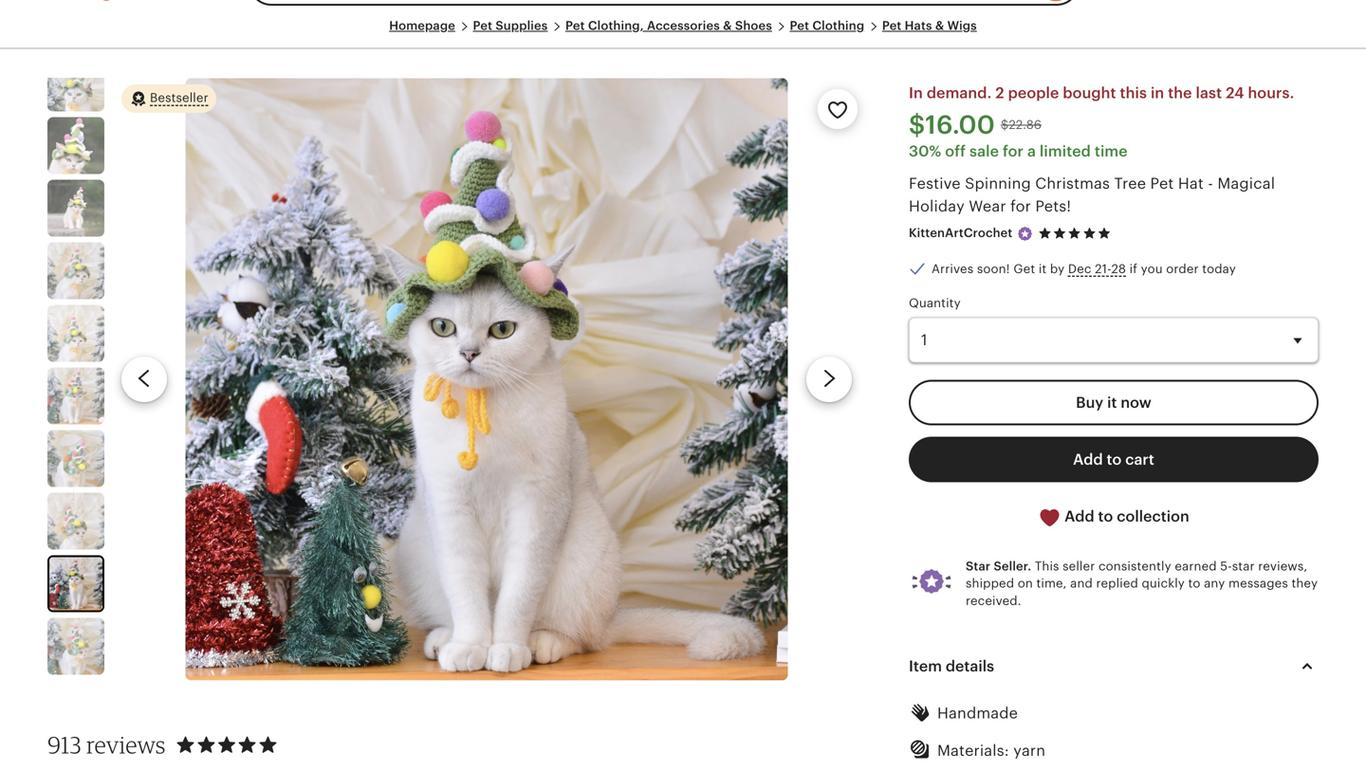 Task type: vqa. For each thing, say whether or not it's contained in the screenshot.
to
yes



Task type: describe. For each thing, give the bounding box(es) containing it.
item details button
[[892, 644, 1336, 689]]

30%
[[909, 143, 941, 160]]

festive spinning christmas tree pet hat magical holiday wear image 6 image
[[47, 368, 104, 425]]

21-
[[1095, 262, 1111, 276]]

earned
[[1175, 559, 1217, 573]]

festive spinning christmas tree pet hat magical holiday wear image 7 image
[[47, 430, 104, 487]]

last
[[1196, 85, 1222, 102]]

menu bar containing homepage
[[53, 17, 1313, 50]]

time,
[[1036, 577, 1067, 591]]

item
[[909, 658, 942, 675]]

yarn
[[1013, 742, 1046, 759]]

arrives
[[932, 262, 974, 276]]

5-
[[1220, 559, 1232, 573]]

and
[[1070, 577, 1093, 591]]

spinning
[[965, 175, 1031, 192]]

star seller.
[[966, 559, 1031, 573]]

accessories
[[647, 18, 720, 33]]

now
[[1121, 394, 1151, 411]]

in demand. 2 people bought this in the last 24 hours.
[[909, 85, 1294, 102]]

festive spinning christmas tree pet hat - magical holiday wear for pets!
[[909, 175, 1275, 215]]

hat
[[1178, 175, 1204, 192]]

kittenartcrochet link
[[909, 226, 1013, 240]]

-
[[1208, 175, 1213, 192]]

star
[[1232, 559, 1255, 573]]

soon! get
[[977, 262, 1035, 276]]

seller
[[1063, 559, 1095, 573]]

this seller consistently earned 5-star reviews, shipped on time, and replied quickly to any messages they received.
[[966, 559, 1318, 608]]

pet clothing, accessories & shoes link
[[565, 18, 772, 33]]

bestseller button
[[121, 84, 216, 114]]

sale
[[970, 143, 999, 160]]

913
[[47, 731, 82, 759]]

pet clothing
[[790, 18, 864, 33]]

pet supplies link
[[473, 18, 548, 33]]

off
[[945, 143, 966, 160]]

to inside this seller consistently earned 5-star reviews, shipped on time, and replied quickly to any messages they received.
[[1188, 577, 1201, 591]]

add to collection
[[1061, 508, 1189, 525]]

0 vertical spatial for
[[1003, 143, 1024, 160]]

to for collection
[[1098, 508, 1113, 525]]

add for add to collection
[[1065, 508, 1094, 525]]

pet for pet clothing
[[790, 18, 809, 33]]

you
[[1141, 262, 1163, 276]]

$16.00 $22.86
[[909, 110, 1042, 140]]

received.
[[966, 594, 1021, 608]]

buy
[[1076, 394, 1104, 411]]

they
[[1292, 577, 1318, 591]]

1 & from the left
[[723, 18, 732, 33]]

0 vertical spatial it
[[1039, 262, 1047, 276]]

Search for anything text field
[[248, 0, 1033, 6]]

arrives soon! get it by dec 21-28 if you order today
[[932, 262, 1236, 276]]

if
[[1130, 262, 1137, 276]]

hours.
[[1248, 85, 1294, 102]]

any
[[1204, 577, 1225, 591]]

holiday
[[909, 198, 965, 215]]

on
[[1018, 577, 1033, 591]]

festive spinning christmas tree pet hat magical holiday wear green image
[[47, 117, 104, 174]]

star_seller image
[[1016, 225, 1033, 242]]

magical
[[1217, 175, 1275, 192]]

add to cart
[[1073, 451, 1154, 468]]

reviews,
[[1258, 559, 1308, 573]]

festive spinning christmas tree pet hat magical holiday wear image 4 image
[[47, 243, 104, 299]]

913 reviews
[[47, 731, 166, 759]]

add for add to cart
[[1073, 451, 1103, 468]]

pet for pet hats & wigs
[[882, 18, 902, 33]]

festive
[[909, 175, 961, 192]]

quantity
[[909, 296, 961, 310]]

kittenartcrochet
[[909, 226, 1013, 240]]

pet inside festive spinning christmas tree pet hat - magical holiday wear for pets!
[[1150, 175, 1174, 192]]

this
[[1035, 559, 1059, 573]]

bought
[[1063, 85, 1116, 102]]

supplies
[[496, 18, 548, 33]]

homepage link
[[389, 18, 455, 33]]

collection
[[1117, 508, 1189, 525]]

this
[[1120, 85, 1147, 102]]

shoes
[[735, 18, 772, 33]]

festive spinning christmas tree pet hat magical holiday wear image 10 image
[[47, 618, 104, 675]]



Task type: locate. For each thing, give the bounding box(es) containing it.
it
[[1039, 262, 1047, 276], [1107, 394, 1117, 411]]

& right hats
[[935, 18, 944, 33]]

add to collection button
[[909, 494, 1319, 541]]

pet clothing link
[[790, 18, 864, 33]]

materials:
[[937, 742, 1009, 759]]

& left shoes in the right top of the page
[[723, 18, 732, 33]]

handmade
[[937, 705, 1018, 722]]

buy it now button
[[909, 380, 1319, 426]]

clothing,
[[588, 18, 644, 33]]

1 vertical spatial add
[[1065, 508, 1094, 525]]

for
[[1003, 143, 1024, 160], [1010, 198, 1031, 215]]

it right buy
[[1107, 394, 1117, 411]]

pet for pet clothing, accessories & shoes
[[565, 18, 585, 33]]

in
[[909, 85, 923, 102]]

1 vertical spatial to
[[1098, 508, 1113, 525]]

today
[[1202, 262, 1236, 276]]

consistently
[[1098, 559, 1171, 573]]

for left a
[[1003, 143, 1024, 160]]

time
[[1095, 143, 1128, 160]]

to left collection
[[1098, 508, 1113, 525]]

28
[[1111, 262, 1126, 276]]

clothing
[[812, 18, 864, 33]]

buy it now
[[1076, 394, 1151, 411]]

replied
[[1096, 577, 1138, 591]]

limited
[[1040, 143, 1091, 160]]

0 horizontal spatial it
[[1039, 262, 1047, 276]]

pet for pet supplies
[[473, 18, 492, 33]]

reviews
[[86, 731, 166, 759]]

christmas
[[1035, 175, 1110, 192]]

dec
[[1068, 262, 1092, 276]]

pet hats & wigs
[[882, 18, 977, 33]]

homepage
[[389, 18, 455, 33]]

materials: yarn
[[937, 742, 1046, 759]]

menu bar
[[53, 17, 1313, 50]]

the
[[1168, 85, 1192, 102]]

add left cart
[[1073, 451, 1103, 468]]

demand.
[[927, 85, 992, 102]]

item details
[[909, 658, 994, 675]]

to down earned
[[1188, 577, 1201, 591]]

$22.86
[[1001, 118, 1042, 132]]

to
[[1107, 451, 1122, 468], [1098, 508, 1113, 525], [1188, 577, 1201, 591]]

it inside the buy it now button
[[1107, 394, 1117, 411]]

for inside festive spinning christmas tree pet hat - magical holiday wear for pets!
[[1010, 198, 1031, 215]]

quickly
[[1142, 577, 1185, 591]]

a
[[1027, 143, 1036, 160]]

banner
[[19, 0, 1347, 17]]

pet hats & wigs link
[[882, 18, 977, 33]]

add
[[1073, 451, 1103, 468], [1065, 508, 1094, 525]]

0 vertical spatial add
[[1073, 451, 1103, 468]]

hats
[[905, 18, 932, 33]]

pet
[[473, 18, 492, 33], [565, 18, 585, 33], [790, 18, 809, 33], [882, 18, 902, 33], [1150, 175, 1174, 192]]

details
[[946, 658, 994, 675]]

0 horizontal spatial &
[[723, 18, 732, 33]]

1 vertical spatial for
[[1010, 198, 1031, 215]]

pets!
[[1035, 198, 1071, 215]]

to for cart
[[1107, 451, 1122, 468]]

order
[[1166, 262, 1199, 276]]

24
[[1226, 85, 1244, 102]]

people
[[1008, 85, 1059, 102]]

for up star_seller icon
[[1010, 198, 1031, 215]]

by
[[1050, 262, 1065, 276]]

0 vertical spatial to
[[1107, 451, 1122, 468]]

seller.
[[994, 559, 1031, 573]]

tree
[[1114, 175, 1146, 192]]

it left by
[[1039, 262, 1047, 276]]

add up seller
[[1065, 508, 1094, 525]]

add to cart button
[[909, 437, 1319, 483]]

messages
[[1229, 577, 1288, 591]]

1 horizontal spatial it
[[1107, 394, 1117, 411]]

pet left hats
[[882, 18, 902, 33]]

festive spinning christmas tree pet hat magical holiday wear image 9 image
[[185, 78, 788, 681], [49, 558, 102, 611]]

festive spinning christmas tree pet hat magical holiday wear image 8 image
[[47, 493, 104, 550]]

1 horizontal spatial &
[[935, 18, 944, 33]]

pet supplies
[[473, 18, 548, 33]]

in
[[1151, 85, 1164, 102]]

festive spinning christmas tree pet hat magical holiday wear image 3 image
[[47, 180, 104, 237]]

$16.00
[[909, 110, 995, 140]]

wear
[[969, 198, 1006, 215]]

2 vertical spatial to
[[1188, 577, 1201, 591]]

1 vertical spatial it
[[1107, 394, 1117, 411]]

festive spinning christmas tree pet hat magical holiday wear image 5 image
[[47, 305, 104, 362]]

0 horizontal spatial festive spinning christmas tree pet hat magical holiday wear image 9 image
[[49, 558, 102, 611]]

1 horizontal spatial festive spinning christmas tree pet hat magical holiday wear image 9 image
[[185, 78, 788, 681]]

festive spinning christmas tree pet hat magical holiday wear image 1 image
[[47, 55, 104, 112]]

to left cart
[[1107, 451, 1122, 468]]

shipped
[[966, 577, 1014, 591]]

pet left clothing
[[790, 18, 809, 33]]

pet left supplies
[[473, 18, 492, 33]]

&
[[723, 18, 732, 33], [935, 18, 944, 33]]

wigs
[[947, 18, 977, 33]]

pet left hat
[[1150, 175, 1174, 192]]

bestseller
[[150, 91, 208, 105]]

star
[[966, 559, 991, 573]]

30% off sale for a limited time
[[909, 143, 1128, 160]]

None search field
[[248, 0, 1080, 6]]

pet clothing, accessories & shoes
[[565, 18, 772, 33]]

pet left clothing, at the left of page
[[565, 18, 585, 33]]

2 & from the left
[[935, 18, 944, 33]]

cart
[[1125, 451, 1154, 468]]



